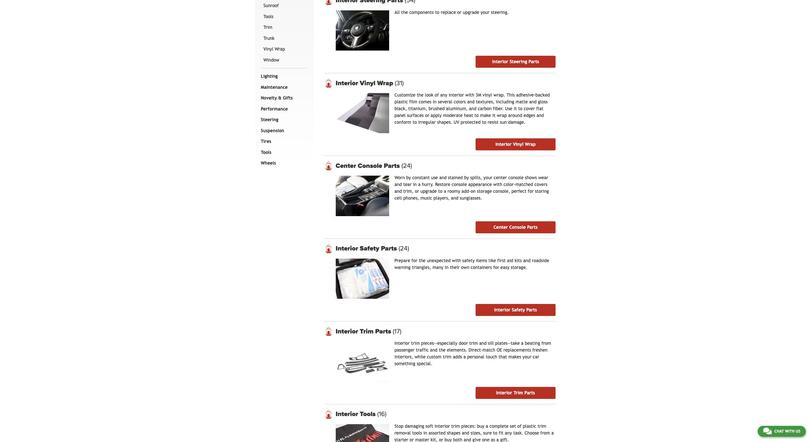 Task type: vqa. For each thing, say whether or not it's contained in the screenshot.
of
yes



Task type: locate. For each thing, give the bounding box(es) containing it.
fiber.
[[493, 106, 504, 111]]

with inside 'customize the look of any interior with 3m vinyl wrap. this adhesive-backed plastic film comes in several colors and textures, including matte and gloss black, titanium, brushed aluminum, and carbon fiber. use it to cover flat panel surfaces or apply moderate heat to make it wrap around edges and conform to irregular shapes. uv protected to resist sun damage.'
[[466, 92, 475, 98]]

2 horizontal spatial wrap
[[525, 142, 536, 147]]

0 horizontal spatial it
[[493, 113, 496, 118]]

restore
[[436, 182, 451, 187]]

interior inside interior trim pieces--especially door trim and sill plates--take a beating from passenger traffic and the elements. direct-match oe replacements freshen interiors, while custom trim adds a personal touch that makes your car something special.
[[395, 341, 410, 346]]

center
[[494, 175, 507, 180]]

2 horizontal spatial trim
[[470, 341, 478, 346]]

color-
[[504, 182, 516, 187]]

wrap for interior vinyl wrap link to the bottom
[[525, 142, 536, 147]]

the up triangles,
[[419, 258, 426, 263]]

your inside worn by constant use and stained by spills, your center console shows wear and tear in a hurry. restore console appearance with color-matched covers and trim, or upgrade to a roomy add-on storage console, perfect for storing cell phones, music players, and sunglasses.
[[484, 175, 493, 180]]

parts for interior steering parts link
[[529, 59, 540, 64]]

interior vinyl wrap up the interior vinyl wrap thumbnail image
[[336, 79, 395, 87]]

and down worn on the left of the page
[[395, 182, 402, 187]]

items
[[477, 258, 488, 263]]

0 vertical spatial or
[[458, 10, 462, 15]]

1 horizontal spatial it
[[514, 106, 517, 111]]

trim left adds
[[443, 354, 452, 360]]

to down matte
[[519, 106, 523, 111]]

1 horizontal spatial in
[[433, 99, 437, 104]]

center console parts for center console parts link to the bottom
[[494, 225, 538, 230]]

1 vertical spatial wrap
[[377, 79, 393, 87]]

1 vertical spatial tools
[[261, 150, 272, 155]]

the up comes
[[417, 92, 424, 98]]

0 vertical spatial vinyl
[[264, 46, 274, 52]]

center console parts
[[336, 162, 402, 170], [494, 225, 538, 230]]

1 vertical spatial for
[[412, 258, 418, 263]]

1 horizontal spatial or
[[426, 113, 430, 118]]

in inside prepare for the unexpected with safety items like first aid kits and roadside warning triangles, many in their own containers for easy storage.
[[445, 265, 449, 270]]

all the components to replace or upgrade your steering.
[[395, 10, 509, 15]]

0 vertical spatial tools link
[[262, 11, 307, 22]]

freshen
[[533, 348, 548, 353]]

to right heat on the top of page
[[475, 113, 479, 118]]

tools
[[264, 14, 274, 19], [261, 150, 272, 155], [360, 410, 376, 418]]

0 vertical spatial trim
[[264, 25, 273, 30]]

in left their
[[445, 265, 449, 270]]

triangles,
[[412, 265, 432, 270]]

0 horizontal spatial trim
[[264, 25, 273, 30]]

1 vertical spatial center console parts link
[[476, 221, 556, 233]]

sill
[[488, 341, 494, 346]]

2 vertical spatial trim
[[514, 390, 524, 395]]

0 horizontal spatial interior trim parts
[[336, 328, 393, 335]]

beating
[[525, 341, 541, 346]]

gloss
[[538, 99, 548, 104]]

the inside interior trim pieces--especially door trim and sill plates--take a beating from passenger traffic and the elements. direct-match oe replacements freshen interiors, while custom trim adds a personal touch that makes your car something special.
[[439, 348, 446, 353]]

car
[[533, 354, 540, 360]]

1 vertical spatial vinyl
[[360, 79, 376, 87]]

- up replacements
[[510, 341, 511, 346]]

in for interior vinyl wrap
[[433, 99, 437, 104]]

a down constant
[[419, 182, 421, 187]]

1 horizontal spatial vinyl
[[360, 79, 376, 87]]

0 vertical spatial for
[[528, 189, 534, 194]]

it up the resist
[[493, 113, 496, 118]]

a right adds
[[464, 354, 466, 360]]

elements.
[[447, 348, 468, 353]]

trim
[[264, 25, 273, 30], [360, 328, 374, 335], [514, 390, 524, 395]]

vinyl inside interior subcategories element
[[264, 46, 274, 52]]

1 horizontal spatial for
[[494, 265, 500, 270]]

interior tools link
[[336, 410, 556, 418]]

lighting link
[[260, 71, 307, 82]]

1 horizontal spatial steering
[[510, 59, 528, 64]]

prepare for the unexpected with safety items like first aid kits and roadside warning triangles, many in their own containers for easy storage.
[[395, 258, 550, 270]]

or inside 'customize the look of any interior with 3m vinyl wrap. this adhesive-backed plastic film comes in several colors and textures, including matte and gloss black, titanium, brushed aluminum, and carbon fiber. use it to cover flat panel surfaces or apply moderate heat to make it wrap around edges and conform to irregular shapes. uv protected to resist sun damage.'
[[426, 113, 430, 118]]

console
[[358, 162, 383, 170], [510, 225, 526, 230]]

2 horizontal spatial in
[[445, 265, 449, 270]]

0 vertical spatial console
[[509, 175, 524, 180]]

tools down tires
[[261, 150, 272, 155]]

1 vertical spatial your
[[484, 175, 493, 180]]

vinyl wrap
[[264, 46, 285, 52]]

backed
[[536, 92, 550, 98]]

0 vertical spatial your
[[481, 10, 490, 15]]

something
[[395, 361, 416, 366]]

spills,
[[471, 175, 483, 180]]

sunroof
[[264, 3, 279, 8]]

apply
[[431, 113, 442, 118]]

0 horizontal spatial in
[[413, 182, 417, 187]]

in inside 'customize the look of any interior with 3m vinyl wrap. this adhesive-backed plastic film comes in several colors and textures, including matte and gloss black, titanium, brushed aluminum, and carbon fiber. use it to cover flat panel surfaces or apply moderate heat to make it wrap around edges and conform to irregular shapes. uv protected to resist sun damage.'
[[433, 99, 437, 104]]

with left 3m
[[466, 92, 475, 98]]

upgrade right replace
[[463, 10, 480, 15]]

1 horizontal spatial console
[[509, 175, 524, 180]]

for down matched
[[528, 189, 534, 194]]

with up their
[[452, 258, 461, 263]]

2 vertical spatial or
[[415, 189, 419, 194]]

this
[[507, 92, 515, 98]]

makes
[[509, 354, 522, 360]]

0 horizontal spatial trim
[[412, 341, 420, 346]]

0 vertical spatial interior trim parts
[[336, 328, 393, 335]]

2 vertical spatial in
[[445, 265, 449, 270]]

from
[[542, 341, 552, 346]]

2 horizontal spatial trim
[[514, 390, 524, 395]]

1 vertical spatial console
[[452, 182, 467, 187]]

many
[[433, 265, 444, 270]]

1 vertical spatial center console parts
[[494, 225, 538, 230]]

center console parts for the topmost center console parts link
[[336, 162, 402, 170]]

0 vertical spatial safety
[[360, 245, 380, 253]]

2 vertical spatial your
[[523, 354, 532, 360]]

1 by from the left
[[407, 175, 411, 180]]

console
[[509, 175, 524, 180], [452, 182, 467, 187]]

- up the custom
[[436, 341, 438, 346]]

0 horizontal spatial wrap
[[275, 46, 285, 52]]

1 horizontal spatial wrap
[[377, 79, 393, 87]]

interior vinyl wrap link down damage.
[[476, 139, 556, 151]]

own
[[462, 265, 470, 270]]

surfaces
[[407, 113, 424, 118]]

adds
[[453, 354, 463, 360]]

upgrade down hurry.
[[421, 189, 437, 194]]

0 vertical spatial interior trim parts link
[[336, 328, 556, 335]]

0 vertical spatial console
[[358, 162, 383, 170]]

worn by constant use and stained by spills, your center console shows wear and tear in a hurry. restore console appearance with color-matched covers and trim, or upgrade to a roomy add-on storage console, perfect for storing cell phones, music players, and sunglasses.
[[395, 175, 549, 201]]

perfect
[[512, 189, 527, 194]]

comes
[[419, 99, 432, 104]]

1 vertical spatial interior vinyl wrap
[[496, 142, 536, 147]]

2 vertical spatial tools
[[360, 410, 376, 418]]

vinyl wrap link
[[262, 44, 307, 55]]

by
[[407, 175, 411, 180], [465, 175, 469, 180]]

containers
[[471, 265, 492, 270]]

1 vertical spatial interior trim parts
[[497, 390, 536, 395]]

damage.
[[509, 120, 526, 125]]

trim for bottom interior trim parts link
[[514, 390, 524, 395]]

tools link
[[262, 11, 307, 22], [260, 147, 307, 158]]

customize
[[395, 92, 416, 98]]

1 horizontal spatial center console parts
[[494, 225, 538, 230]]

your inside interior trim pieces--especially door trim and sill plates--take a beating from passenger traffic and the elements. direct-match oe replacements freshen interiors, while custom trim adds a personal touch that makes your car something special.
[[523, 354, 532, 360]]

interior vinyl wrap link up any
[[336, 79, 556, 87]]

2 horizontal spatial for
[[528, 189, 534, 194]]

the
[[402, 10, 408, 15], [417, 92, 424, 98], [419, 258, 426, 263], [439, 348, 446, 353]]

trim up direct-
[[470, 341, 478, 346]]

1 horizontal spatial by
[[465, 175, 469, 180]]

covers
[[535, 182, 548, 187]]

parts for the topmost center console parts link
[[384, 162, 400, 170]]

black,
[[395, 106, 407, 111]]

it right use on the right top of page
[[514, 106, 517, 111]]

1 vertical spatial center
[[494, 225, 508, 230]]

with down center
[[494, 182, 503, 187]]

console up color-
[[509, 175, 524, 180]]

2 vertical spatial for
[[494, 265, 500, 270]]

trim up traffic
[[412, 341, 420, 346]]

gifts
[[283, 95, 293, 101]]

0 horizontal spatial or
[[415, 189, 419, 194]]

0 horizontal spatial center
[[336, 162, 356, 170]]

in for interior safety parts
[[445, 265, 449, 270]]

to inside worn by constant use and stained by spills, your center console shows wear and tear in a hurry. restore console appearance with color-matched covers and trim, or upgrade to a roomy add-on storage console, perfect for storing cell phones, music players, and sunglasses.
[[439, 189, 443, 194]]

0 horizontal spatial console
[[452, 182, 467, 187]]

several
[[438, 99, 453, 104]]

0 vertical spatial interior vinyl wrap
[[336, 79, 395, 87]]

and up cell
[[395, 189, 402, 194]]

2 vertical spatial wrap
[[525, 142, 536, 147]]

all
[[395, 10, 400, 15]]

interior tools thumbnail image image
[[336, 424, 390, 442]]

or up irregular
[[426, 113, 430, 118]]

tools link up wheels
[[260, 147, 307, 158]]

trim inside interior trim parts link
[[514, 390, 524, 395]]

0 vertical spatial center console parts
[[336, 162, 402, 170]]

by left "spills,"
[[465, 175, 469, 180]]

1 vertical spatial tools link
[[260, 147, 307, 158]]

interior vinyl wrap down damage.
[[496, 142, 536, 147]]

interior
[[493, 59, 509, 64], [336, 79, 359, 87], [496, 142, 512, 147], [336, 245, 359, 253], [495, 307, 511, 313], [336, 328, 359, 335], [395, 341, 410, 346], [497, 390, 513, 395], [336, 410, 359, 418]]

wrap for the topmost interior vinyl wrap link
[[377, 79, 393, 87]]

tools link down sunroof
[[262, 11, 307, 22]]

suspension
[[261, 128, 285, 133]]

0 horizontal spatial upgrade
[[421, 189, 437, 194]]

0 horizontal spatial by
[[407, 175, 411, 180]]

for down like
[[494, 265, 500, 270]]

make
[[481, 113, 491, 118]]

1 horizontal spatial safety
[[512, 307, 526, 313]]

vinyl down damage.
[[514, 142, 524, 147]]

interior safety parts thumbnail image image
[[336, 259, 390, 299]]

0 horizontal spatial vinyl
[[264, 46, 274, 52]]

to up players,
[[439, 189, 443, 194]]

trim,
[[404, 189, 414, 194]]

upgrade inside worn by constant use and stained by spills, your center console shows wear and tear in a hurry. restore console appearance with color-matched covers and trim, or upgrade to a roomy add-on storage console, perfect for storing cell phones, music players, and sunglasses.
[[421, 189, 437, 194]]

by up tear
[[407, 175, 411, 180]]

window
[[264, 57, 280, 62]]

and down flat
[[537, 113, 545, 118]]

trunk link
[[262, 33, 307, 44]]

the down especially
[[439, 348, 446, 353]]

0 horizontal spatial interior vinyl wrap
[[336, 79, 395, 87]]

a right take
[[522, 341, 524, 346]]

adhesive-
[[517, 92, 536, 98]]

and right kits
[[524, 258, 531, 263]]

1 vertical spatial in
[[413, 182, 417, 187]]

for inside worn by constant use and stained by spills, your center console shows wear and tear in a hurry. restore console appearance with color-matched covers and trim, or upgrade to a roomy add-on storage console, perfect for storing cell phones, music players, and sunglasses.
[[528, 189, 534, 194]]

1 horizontal spatial center
[[494, 225, 508, 230]]

moderate
[[443, 113, 463, 118]]

interior steering parts thumbnail image image
[[336, 10, 390, 51]]

novelty & gifts link
[[260, 93, 307, 104]]

music
[[421, 196, 433, 201]]

1 vertical spatial console
[[510, 225, 526, 230]]

tools up interior tools thumbnail image
[[360, 410, 376, 418]]

&
[[279, 95, 282, 101]]

vinyl up the interior vinyl wrap thumbnail image
[[360, 79, 376, 87]]

tools down sunroof
[[264, 14, 274, 19]]

2 vertical spatial vinyl
[[514, 142, 524, 147]]

0 vertical spatial in
[[433, 99, 437, 104]]

0 vertical spatial tools
[[264, 14, 274, 19]]

1 vertical spatial trim
[[360, 328, 374, 335]]

including
[[496, 99, 515, 104]]

carbon
[[478, 106, 492, 111]]

in inside worn by constant use and stained by spills, your center console shows wear and tear in a hurry. restore console appearance with color-matched covers and trim, or upgrade to a roomy add-on storage console, perfect for storing cell phones, music players, and sunglasses.
[[413, 182, 417, 187]]

1 horizontal spatial upgrade
[[463, 10, 480, 15]]

0 horizontal spatial interior safety parts
[[336, 245, 399, 253]]

steering inside steering link
[[261, 117, 279, 122]]

cell
[[395, 196, 402, 201]]

0 horizontal spatial -
[[436, 341, 438, 346]]

add-
[[462, 189, 471, 194]]

in right tear
[[413, 182, 417, 187]]

1 vertical spatial or
[[426, 113, 430, 118]]

1 horizontal spatial interior trim parts
[[497, 390, 536, 395]]

vinyl
[[264, 46, 274, 52], [360, 79, 376, 87], [514, 142, 524, 147]]

1 horizontal spatial interior vinyl wrap
[[496, 142, 536, 147]]

your
[[481, 10, 490, 15], [484, 175, 493, 180], [523, 354, 532, 360]]

interior subcategories element
[[261, 0, 308, 68]]

0 vertical spatial steering
[[510, 59, 528, 64]]

safety
[[463, 258, 475, 263]]

for up triangles,
[[412, 258, 418, 263]]

sunroof link
[[262, 0, 307, 11]]

edges
[[524, 113, 536, 118]]

in up brushed
[[433, 99, 437, 104]]

0 vertical spatial it
[[514, 106, 517, 111]]

film
[[410, 99, 418, 104]]

2 horizontal spatial or
[[458, 10, 462, 15]]

steering
[[510, 59, 528, 64], [261, 117, 279, 122]]

1 vertical spatial steering
[[261, 117, 279, 122]]

wrap
[[275, 46, 285, 52], [377, 79, 393, 87], [525, 142, 536, 147]]

0 horizontal spatial steering
[[261, 117, 279, 122]]

safety
[[360, 245, 380, 253], [512, 307, 526, 313]]

0 horizontal spatial safety
[[360, 245, 380, 253]]

your up appearance
[[484, 175, 493, 180]]

2 by from the left
[[465, 175, 469, 180]]

1 horizontal spatial interior safety parts
[[495, 307, 537, 313]]

sun
[[500, 120, 507, 125]]

1 vertical spatial upgrade
[[421, 189, 437, 194]]

0 vertical spatial upgrade
[[463, 10, 480, 15]]

your left car
[[523, 354, 532, 360]]

your left steering.
[[481, 10, 490, 15]]

1 horizontal spatial console
[[510, 225, 526, 230]]

vinyl down trunk
[[264, 46, 274, 52]]

and up cover
[[530, 99, 537, 104]]

2 horizontal spatial vinyl
[[514, 142, 524, 147]]

1 horizontal spatial trim
[[360, 328, 374, 335]]

0 vertical spatial interior safety parts
[[336, 245, 399, 253]]

or right replace
[[458, 10, 462, 15]]

irregular
[[419, 120, 436, 125]]

their
[[450, 265, 460, 270]]

interior trim parts thumbnail image image
[[336, 341, 390, 382]]

or right trim,
[[415, 189, 419, 194]]

console down the stained
[[452, 182, 467, 187]]



Task type: describe. For each thing, give the bounding box(es) containing it.
chat
[[775, 429, 785, 434]]

storing
[[536, 189, 549, 194]]

1 vertical spatial interior trim parts link
[[476, 387, 556, 399]]

the inside 'customize the look of any interior with 3m vinyl wrap. this adhesive-backed plastic film comes in several colors and textures, including matte and gloss black, titanium, brushed aluminum, and carbon fiber. use it to cover flat panel surfaces or apply moderate heat to make it wrap around edges and conform to irregular shapes. uv protected to resist sun damage.'
[[417, 92, 424, 98]]

pieces-
[[422, 341, 436, 346]]

0 horizontal spatial for
[[412, 258, 418, 263]]

custom
[[427, 354, 442, 360]]

roadside
[[532, 258, 550, 263]]

vinyl for interior vinyl wrap link to the bottom
[[514, 142, 524, 147]]

with inside worn by constant use and stained by spills, your center console shows wear and tear in a hurry. restore console appearance with color-matched covers and trim, or upgrade to a roomy add-on storage console, perfect for storing cell phones, music players, and sunglasses.
[[494, 182, 503, 187]]

brushed
[[429, 106, 445, 111]]

personal
[[468, 354, 485, 360]]

matched
[[516, 182, 534, 187]]

the right the all
[[402, 10, 408, 15]]

shapes.
[[438, 120, 453, 125]]

hurry.
[[422, 182, 434, 187]]

warning
[[395, 265, 411, 270]]

vinyl for the topmost interior vinyl wrap link
[[360, 79, 376, 87]]

1 vertical spatial interior safety parts link
[[476, 304, 556, 316]]

1 horizontal spatial trim
[[443, 354, 452, 360]]

steering inside interior steering parts link
[[510, 59, 528, 64]]

2 - from the left
[[510, 341, 511, 346]]

1 vertical spatial it
[[493, 113, 496, 118]]

with inside prepare for the unexpected with safety items like first aid kits and roadside warning triangles, many in their own containers for easy storage.
[[452, 258, 461, 263]]

0 vertical spatial interior vinyl wrap link
[[336, 79, 556, 87]]

titanium,
[[409, 106, 428, 111]]

center console parts thumbnail image image
[[336, 176, 390, 216]]

shows
[[525, 175, 537, 180]]

steering.
[[491, 10, 509, 15]]

and right the colors
[[468, 99, 475, 104]]

trim link
[[262, 22, 307, 33]]

1 vertical spatial safety
[[512, 307, 526, 313]]

the inside prepare for the unexpected with safety items like first aid kits and roadside warning triangles, many in their own containers for easy storage.
[[419, 258, 426, 263]]

and up heat on the top of page
[[470, 106, 477, 111]]

like
[[489, 258, 496, 263]]

customize the look of any interior with 3m vinyl wrap. this adhesive-backed plastic film comes in several colors and textures, including matte and gloss black, titanium, brushed aluminum, and carbon fiber. use it to cover flat panel surfaces or apply moderate heat to make it wrap around edges and conform to irregular shapes. uv protected to resist sun damage.
[[395, 92, 550, 125]]

window link
[[262, 55, 307, 66]]

0 vertical spatial center console parts link
[[336, 162, 556, 170]]

special.
[[417, 361, 433, 366]]

to down make
[[483, 120, 487, 125]]

or inside worn by constant use and stained by spills, your center console shows wear and tear in a hurry. restore console appearance with color-matched covers and trim, or upgrade to a roomy add-on storage console, perfect for storing cell phones, music players, and sunglasses.
[[415, 189, 419, 194]]

matte
[[516, 99, 528, 104]]

interior vinyl wrap for interior vinyl wrap link to the bottom
[[496, 142, 536, 147]]

flat
[[537, 106, 544, 111]]

and up restore
[[440, 175, 447, 180]]

uv
[[454, 120, 460, 125]]

aluminum,
[[446, 106, 468, 111]]

textures,
[[476, 99, 495, 104]]

traffic
[[416, 348, 429, 353]]

comments image
[[764, 427, 773, 435]]

parts for bottom interior trim parts link
[[525, 390, 536, 395]]

take
[[511, 341, 520, 346]]

that
[[499, 354, 508, 360]]

panel
[[395, 113, 406, 118]]

0 vertical spatial interior safety parts link
[[336, 245, 556, 253]]

to left replace
[[436, 10, 440, 15]]

novelty
[[261, 95, 277, 101]]

interior steering parts link
[[476, 56, 556, 68]]

use
[[432, 175, 438, 180]]

0 vertical spatial center
[[336, 162, 356, 170]]

to down surfaces on the top of page
[[413, 120, 417, 125]]

steering link
[[260, 115, 307, 125]]

us
[[797, 429, 801, 434]]

wrap inside interior subcategories element
[[275, 46, 285, 52]]

protected
[[461, 120, 481, 125]]

0 horizontal spatial console
[[358, 162, 383, 170]]

parts for interior trim parts link to the top
[[376, 328, 392, 335]]

oe
[[497, 348, 503, 353]]

conform
[[395, 120, 412, 125]]

trim inside interior subcategories element
[[264, 25, 273, 30]]

kits
[[515, 258, 522, 263]]

constant
[[413, 175, 430, 180]]

any
[[441, 92, 448, 98]]

interior vinyl wrap thumbnail image image
[[336, 93, 390, 133]]

1 vertical spatial interior vinyl wrap link
[[476, 139, 556, 151]]

stained
[[448, 175, 463, 180]]

especially
[[438, 341, 458, 346]]

first
[[498, 258, 506, 263]]

vinyl
[[483, 92, 493, 98]]

phones,
[[404, 196, 420, 201]]

door
[[459, 341, 468, 346]]

interiors,
[[395, 354, 414, 360]]

around
[[509, 113, 523, 118]]

with left us
[[786, 429, 795, 434]]

roomy
[[448, 189, 461, 194]]

use
[[506, 106, 513, 111]]

interior steering parts
[[493, 59, 540, 64]]

direct-
[[469, 348, 483, 353]]

and inside prepare for the unexpected with safety items like first aid kits and roadside warning triangles, many in their own containers for easy storage.
[[524, 258, 531, 263]]

replacements
[[504, 348, 532, 353]]

sunglasses.
[[460, 196, 483, 201]]

interior
[[449, 92, 464, 98]]

interior trim pieces--especially door trim and sill plates--take a beating from passenger traffic and the elements. direct-match oe replacements freshen interiors, while custom trim adds a personal touch that makes your car something special.
[[395, 341, 552, 366]]

maintenance link
[[260, 82, 307, 93]]

wrap.
[[494, 92, 506, 98]]

tools inside interior subcategories element
[[264, 14, 274, 19]]

novelty & gifts
[[261, 95, 293, 101]]

while
[[415, 354, 426, 360]]

colors
[[454, 99, 466, 104]]

replace
[[441, 10, 456, 15]]

1 - from the left
[[436, 341, 438, 346]]

trim for interior trim parts link to the top
[[360, 328, 374, 335]]

and up the custom
[[431, 348, 438, 353]]

1 vertical spatial interior safety parts
[[495, 307, 537, 313]]

heat
[[464, 113, 474, 118]]

performance link
[[260, 104, 307, 115]]

wrap
[[497, 113, 507, 118]]

a down restore
[[444, 189, 447, 194]]

of
[[435, 92, 439, 98]]

storage.
[[511, 265, 528, 270]]

components
[[410, 10, 434, 15]]

and left "sill"
[[480, 341, 487, 346]]

wear
[[539, 175, 549, 180]]

interior vinyl wrap for the topmost interior vinyl wrap link
[[336, 79, 395, 87]]

parts for center console parts link to the bottom
[[528, 225, 538, 230]]

and down roomy
[[451, 196, 459, 201]]



